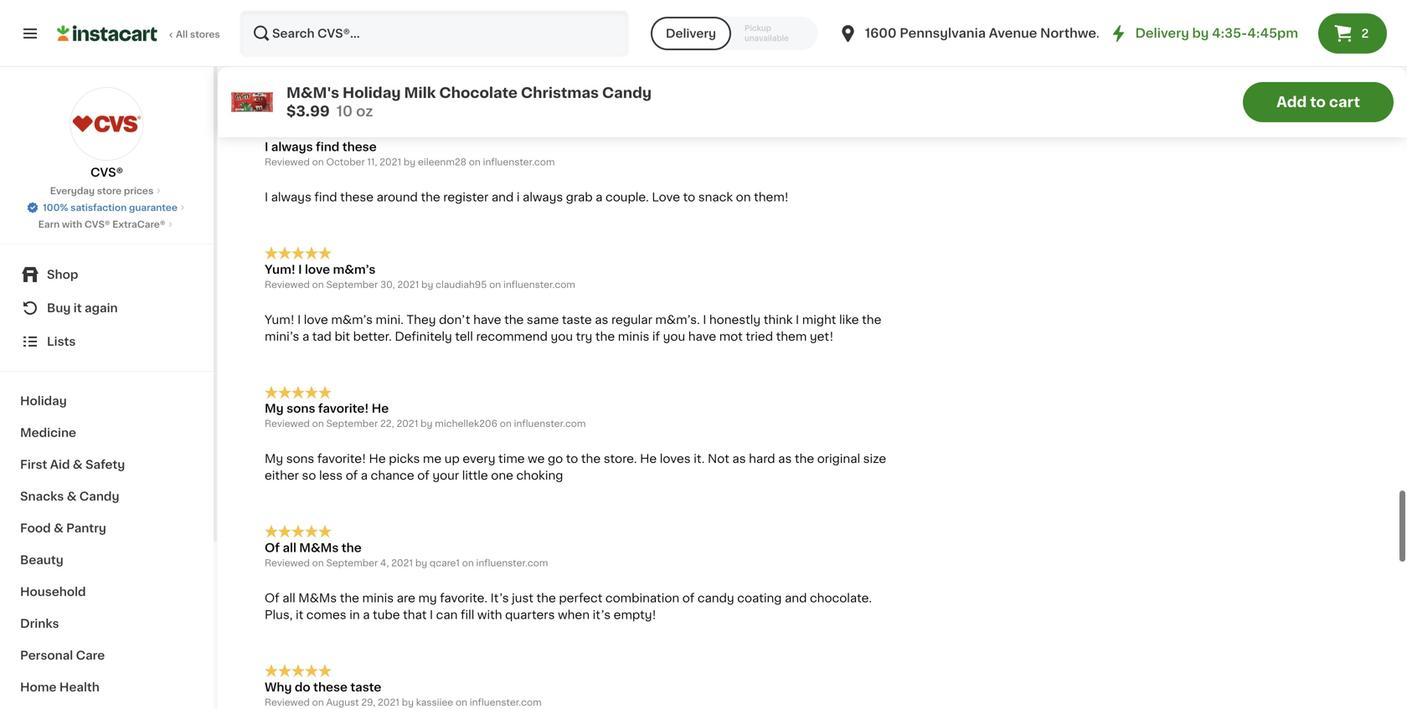 Task type: locate. For each thing, give the bounding box(es) containing it.
1 horizontal spatial it
[[296, 606, 303, 618]]

my inside my sons favorite! he picks me up every time we go to the store. he loves it. not as hard as the original size either so less of a chance of your little one choking
[[265, 450, 283, 462]]

plus,
[[265, 606, 293, 618]]

1 yum! from the top
[[265, 260, 295, 272]]

& for candy
[[67, 491, 77, 503]]

of inside the of all m&ms the minis are my favorite. it's just the perfect combination of candy coating and chocolate. plus, it comes in a tube that i can fill with quarters when it's empty!
[[265, 589, 279, 601]]

1 horizontal spatial holiday
[[343, 86, 401, 100]]

4:35-
[[1212, 27, 1247, 39]]

2021 for my sons favorite! he
[[397, 416, 418, 425]]

0 vertical spatial love
[[305, 260, 330, 272]]

of
[[346, 467, 358, 478], [417, 467, 429, 478], [682, 589, 695, 601]]

influenster.com inside yum! i love m&m's reviewed on september 30, 2021 by claudiah95 on influenster.com
[[503, 277, 575, 286]]

influenster.com inside my sons favorite! he reviewed on september 22, 2021 by michellek206 on influenster.com
[[514, 416, 586, 425]]

shop
[[47, 269, 78, 281]]

2021 right 11,
[[380, 154, 401, 163]]

tube
[[373, 606, 400, 618]]

3 september from the top
[[326, 555, 378, 565]]

&
[[73, 459, 83, 471], [67, 491, 77, 503], [54, 523, 63, 534]]

0 vertical spatial candy
[[602, 86, 652, 100]]

0 horizontal spatial delivery
[[666, 28, 716, 39]]

you left try
[[551, 327, 573, 339]]

0 horizontal spatial candy
[[79, 491, 119, 503]]

reviewed down the $3.99
[[265, 154, 310, 163]]

love
[[305, 260, 330, 272], [304, 311, 328, 322]]

6 reviewed from the top
[[265, 695, 310, 704]]

1 horizontal spatial of
[[417, 467, 429, 478]]

favorite! inside my sons favorite! he picks me up every time we go to the store. he loves it. not as hard as the original size either so less of a chance of your little one choking
[[317, 450, 366, 462]]

a left tad
[[302, 327, 309, 339]]

delivery for delivery
[[666, 28, 716, 39]]

instacart logo image
[[57, 23, 157, 44]]

a left chance on the bottom of page
[[361, 467, 368, 478]]

the inside of all m&ms the reviewed on september 4, 2021 by qcare1 on influenster.com
[[341, 539, 362, 551]]

1 vertical spatial m&ms
[[298, 589, 337, 601]]

1 horizontal spatial delivery
[[1135, 27, 1189, 39]]

1 vertical spatial all
[[282, 589, 295, 601]]

1 all from the top
[[283, 539, 296, 551]]

sons for my sons favorite! he reviewed on september 22, 2021 by michellek206 on influenster.com
[[287, 400, 315, 411]]

& inside 'link'
[[73, 459, 83, 471]]

2021 right 29,
[[378, 695, 399, 704]]

a inside yum! i love m&m's mini. they don't have the same taste as regular m&m's. i honestly think i might like the mini's a tad bit better. definitely tell recommend you try the minis if you have mot tried them yet!
[[302, 327, 309, 339]]

1 horizontal spatial have
[[688, 327, 716, 339]]

by inside my sons favorite! he reviewed on september 22, 2021 by michellek206 on influenster.com
[[421, 416, 432, 425]]

1 vertical spatial holiday
[[20, 395, 67, 407]]

a right grab
[[596, 188, 603, 200]]

influenster.com right kassiiee
[[470, 695, 542, 704]]

with inside the of all m&ms the minis are my favorite. it's just the perfect combination of candy coating and chocolate. plus, it comes in a tube that i can fill with quarters when it's empty!
[[477, 606, 502, 618]]

coated
[[574, 49, 616, 60]]

all inside the of all m&ms the minis are my favorite. it's just the perfect combination of candy coating and chocolate. plus, it comes in a tube that i can fill with quarters when it's empty!
[[282, 589, 295, 601]]

on up the time
[[500, 416, 512, 425]]

find inside i always find these reviewed on october 11, 2021 by eileenm28 on influenster.com
[[316, 138, 339, 149]]

same
[[527, 311, 559, 322]]

m&m's
[[333, 260, 376, 272], [331, 311, 373, 322]]

influenster.com inside of all m&ms the reviewed on september 4, 2021 by qcare1 on influenster.com
[[476, 555, 548, 565]]

0 horizontal spatial have
[[473, 311, 501, 322]]

yum! for yum! i love m&m's reviewed on september 30, 2021 by claudiah95 on influenster.com
[[265, 260, 295, 272]]

with right earn
[[62, 220, 82, 229]]

1 horizontal spatial to
[[683, 188, 695, 200]]

choking
[[516, 467, 563, 478]]

reviewed down why
[[265, 695, 310, 704]]

delivery up confectionery
[[666, 28, 716, 39]]

2 vertical spatial september
[[326, 555, 378, 565]]

2 horizontal spatial of
[[682, 589, 695, 601]]

0 vertical spatial and
[[767, 49, 789, 60]]

on right claudiah95
[[489, 277, 501, 286]]

you
[[551, 327, 573, 339], [663, 327, 685, 339]]

sons for my sons favorite! he picks me up every time we go to the store. he loves it. not as hard as the original size either so less of a chance of your little one choking
[[286, 450, 314, 462]]

1 vertical spatial &
[[67, 491, 77, 503]]

4 reviewed from the top
[[265, 416, 310, 425]]

2 october from the top
[[326, 154, 365, 163]]

personal
[[20, 650, 73, 662]]

1 horizontal spatial are
[[553, 49, 571, 60]]

reviewed inside my sons favorite! he reviewed on september 22, 2021 by michellek206 on influenster.com
[[265, 416, 310, 425]]

influenster.com inside 'why do these taste reviewed on august 29, 2021 by kassiiee on influenster.com'
[[470, 695, 542, 704]]

1 vertical spatial find
[[314, 188, 337, 200]]

tad
[[312, 327, 332, 339]]

with inside these candies were loved until i discovered they are coated with confectionery glaze and has genetically modified foods
[[619, 49, 644, 60]]

september for he
[[326, 416, 378, 425]]

2021 inside my sons favorite! he reviewed on september 22, 2021 by michellek206 on influenster.com
[[397, 416, 418, 425]]

hard
[[749, 450, 775, 462]]

he up the 22,
[[372, 400, 389, 411]]

0 vertical spatial taste
[[562, 311, 592, 322]]

these up 11,
[[342, 138, 377, 149]]

0 horizontal spatial it
[[74, 302, 82, 314]]

these up august
[[313, 678, 348, 690]]

2021 inside of all m&ms the reviewed on september 4, 2021 by qcare1 on influenster.com
[[391, 555, 413, 565]]

add
[[1276, 95, 1307, 109]]

2021 right the 22,
[[397, 416, 418, 425]]

0 vertical spatial yum!
[[265, 260, 295, 272]]

i inside these candies were loved until i discovered they are coated with confectionery glaze and has genetically modified foods
[[448, 49, 451, 60]]

3 reviewed from the top
[[265, 277, 310, 286]]

around
[[377, 188, 418, 200]]

delivery inside "button"
[[666, 28, 716, 39]]

1 vertical spatial september
[[326, 416, 378, 425]]

he left loves
[[640, 450, 657, 462]]

my for my sons favorite! he picks me up every time we go to the store. he loves it. not as hard as the original size either so less of a chance of your little one choking
[[265, 450, 283, 462]]

sons inside my sons favorite! he picks me up every time we go to the store. he loves it. not as hard as the original size either so less of a chance of your little one choking
[[286, 450, 314, 462]]

my inside my sons favorite! he reviewed on september 22, 2021 by michellek206 on influenster.com
[[265, 400, 284, 411]]

candy down coated
[[602, 86, 652, 100]]

snacks
[[20, 491, 64, 503]]

1 vertical spatial favorite!
[[317, 450, 366, 462]]

m&m's for mini.
[[331, 311, 373, 322]]

it right the plus,
[[296, 606, 303, 618]]

as right not
[[732, 450, 746, 462]]

1600 pennsylvania avenue northwest button
[[838, 10, 1109, 57]]

1 horizontal spatial minis
[[618, 327, 649, 339]]

on up comes in the left of the page
[[312, 555, 324, 565]]

2021
[[384, 15, 406, 24], [380, 154, 401, 163], [397, 277, 419, 286], [397, 416, 418, 425], [391, 555, 413, 565], [378, 695, 399, 704]]

1 vertical spatial m&m's
[[331, 311, 373, 322]]

he for up
[[369, 450, 386, 462]]

2 all from the top
[[282, 589, 295, 601]]

a right in
[[363, 606, 370, 618]]

extracare®
[[112, 220, 165, 229]]

have up recommend
[[473, 311, 501, 322]]

taste up try
[[562, 311, 592, 322]]

1 horizontal spatial with
[[477, 606, 502, 618]]

find left around
[[314, 188, 337, 200]]

influenster.com up i
[[483, 154, 555, 163]]

taste
[[562, 311, 592, 322], [350, 678, 381, 690]]

have left mot at the top right
[[688, 327, 716, 339]]

100% satisfaction guarantee button
[[26, 198, 188, 214]]

love inside yum! i love m&m's reviewed on september 30, 2021 by claudiah95 on influenster.com
[[305, 260, 330, 272]]

on left august
[[312, 695, 324, 704]]

to inside my sons favorite! he picks me up every time we go to the store. he loves it. not as hard as the original size either so less of a chance of your little one choking
[[566, 450, 578, 462]]

Search field
[[241, 12, 627, 55]]

september inside yum! i love m&m's reviewed on september 30, 2021 by claudiah95 on influenster.com
[[326, 277, 378, 286]]

1 vertical spatial october
[[326, 154, 365, 163]]

m&m's for reviewed
[[333, 260, 376, 272]]

it right the buy
[[74, 302, 82, 314]]

september left 30,
[[326, 277, 378, 286]]

0 horizontal spatial of
[[346, 467, 358, 478]]

as right hard
[[778, 450, 792, 462]]

20,
[[367, 15, 382, 24]]

2021 right 20,
[[384, 15, 406, 24]]

cvs®
[[90, 167, 123, 178], [84, 220, 110, 229]]

september inside my sons favorite! he reviewed on september 22, 2021 by michellek206 on influenster.com
[[326, 416, 378, 425]]

cvs® up the everyday store prices link
[[90, 167, 123, 178]]

qcare1
[[430, 555, 460, 565]]

1 of from the top
[[265, 539, 280, 551]]

delivery
[[1135, 27, 1189, 39], [666, 28, 716, 39]]

by inside 'why do these taste reviewed on august 29, 2021 by kassiiee on influenster.com'
[[402, 695, 414, 704]]

2 horizontal spatial to
[[1310, 95, 1326, 109]]

on up tad
[[312, 277, 324, 286]]

and left the has
[[767, 49, 789, 60]]

2 vertical spatial with
[[477, 606, 502, 618]]

to right love
[[683, 188, 695, 200]]

delivery by 4:35-4:45pm link
[[1108, 23, 1298, 44]]

confectionery
[[647, 49, 730, 60]]

1 vertical spatial taste
[[350, 678, 381, 690]]

0 vertical spatial minis
[[618, 327, 649, 339]]

minis down regular at the left top of the page
[[618, 327, 649, 339]]

by left kassiiee
[[402, 695, 414, 704]]

0 vertical spatial holiday
[[343, 86, 401, 100]]

milk
[[404, 86, 436, 100]]

yum! i love m&m's reviewed on september 30, 2021 by claudiah95 on influenster.com
[[265, 260, 575, 286]]

it's
[[593, 606, 611, 618]]

october left 11,
[[326, 154, 365, 163]]

find
[[316, 138, 339, 149], [314, 188, 337, 200]]

2021 right 4,
[[391, 555, 413, 565]]

m&m's inside yum! i love m&m's reviewed on september 30, 2021 by claudiah95 on influenster.com
[[333, 260, 376, 272]]

my for my sons favorite! he reviewed on september 22, 2021 by michellek206 on influenster.com
[[265, 400, 284, 411]]

1 vertical spatial minis
[[362, 589, 394, 601]]

september left the 22,
[[326, 416, 378, 425]]

add to cart button
[[1243, 82, 1394, 122]]

m&m's inside yum! i love m&m's mini. they don't have the same taste as regular m&m's. i honestly think i might like the mini's a tad bit better. definitely tell recommend you try the minis if you have mot tried them yet!
[[331, 311, 373, 322]]

taste up 29,
[[350, 678, 381, 690]]

1 september from the top
[[326, 277, 378, 286]]

by inside delivery by 4:35-4:45pm link
[[1192, 27, 1209, 39]]

1 vertical spatial it
[[296, 606, 303, 618]]

1 vertical spatial sons
[[286, 450, 314, 462]]

0 vertical spatial to
[[1310, 95, 1326, 109]]

1 vertical spatial of
[[265, 589, 279, 601]]

1 vertical spatial to
[[683, 188, 695, 200]]

yum! inside yum! i love m&m's reviewed on september 30, 2021 by claudiah95 on influenster.com
[[265, 260, 295, 272]]

2021 right 30,
[[397, 277, 419, 286]]

on right qcare1
[[462, 555, 474, 565]]

lists link
[[10, 325, 204, 358]]

on up so
[[312, 416, 324, 425]]

1 vertical spatial with
[[62, 220, 82, 229]]

of inside of all m&ms the reviewed on september 4, 2021 by qcare1 on influenster.com
[[265, 539, 280, 551]]

1 vertical spatial cvs®
[[84, 220, 110, 229]]

september left 4,
[[326, 555, 378, 565]]

snacks & candy link
[[10, 481, 204, 513]]

0 vertical spatial m&ms
[[299, 539, 339, 551]]

by inside of all m&ms the reviewed on september 4, 2021 by qcare1 on influenster.com
[[415, 555, 427, 565]]

find for around
[[314, 188, 337, 200]]

2 button
[[1318, 13, 1387, 54]]

influenster.com for same
[[503, 277, 575, 286]]

0 horizontal spatial are
[[397, 589, 415, 601]]

he up chance on the bottom of page
[[369, 450, 386, 462]]

2021 for of all m&ms the
[[391, 555, 413, 565]]

2 reviewed from the top
[[265, 154, 310, 163]]

original
[[817, 450, 860, 462]]

1 vertical spatial are
[[397, 589, 415, 601]]

by inside i always find these reviewed on october 11, 2021 by eileenm28 on influenster.com
[[404, 154, 416, 163]]

1 vertical spatial love
[[304, 311, 328, 322]]

2 horizontal spatial as
[[778, 450, 792, 462]]

food & pantry
[[20, 523, 106, 534]]

all for of all m&ms the reviewed on september 4, 2021 by qcare1 on influenster.com
[[283, 539, 296, 551]]

september inside of all m&ms the reviewed on september 4, 2021 by qcare1 on influenster.com
[[326, 555, 378, 565]]

1 vertical spatial candy
[[79, 491, 119, 503]]

1 horizontal spatial taste
[[562, 311, 592, 322]]

find down 10
[[316, 138, 339, 149]]

by for he
[[421, 416, 432, 425]]

2021 inside yum! i love m&m's reviewed on september 30, 2021 by claudiah95 on influenster.com
[[397, 277, 419, 286]]

1600
[[865, 27, 897, 39]]

reviewed up mini's
[[265, 277, 310, 286]]

it.
[[694, 450, 705, 462]]

1600 pennsylvania avenue northwest
[[865, 27, 1109, 39]]

by left eileenm28
[[404, 154, 416, 163]]

and inside these candies were loved until i discovered they are coated with confectionery glaze and has genetically modified foods
[[767, 49, 789, 60]]

influenster.com up they on the top left of the page
[[489, 15, 561, 24]]

food
[[20, 523, 51, 534]]

and inside the of all m&ms the minis are my favorite. it's just the perfect combination of candy coating and chocolate. plus, it comes in a tube that i can fill with quarters when it's empty!
[[785, 589, 807, 601]]

with down it's
[[477, 606, 502, 618]]

try
[[576, 327, 592, 339]]

always inside i always find these reviewed on october 11, 2021 by eileenm28 on influenster.com
[[271, 138, 313, 149]]

you down m&m's.
[[663, 327, 685, 339]]

2 vertical spatial &
[[54, 523, 63, 534]]

candy inside m&m's holiday milk chocolate christmas candy $3.99 10 oz
[[602, 86, 652, 100]]

reviewed inside of all m&ms the reviewed on september 4, 2021 by qcare1 on influenster.com
[[265, 555, 310, 565]]

None search field
[[240, 10, 629, 57]]

to right add
[[1310, 95, 1326, 109]]

reviewed inside i always find these reviewed on october 11, 2021 by eileenm28 on influenster.com
[[265, 154, 310, 163]]

i inside i always find these reviewed on october 11, 2021 by eileenm28 on influenster.com
[[265, 138, 268, 149]]

these inside i always find these reviewed on october 11, 2021 by eileenm28 on influenster.com
[[342, 138, 377, 149]]

m&ms inside the of all m&ms the minis are my favorite. it's just the perfect combination of candy coating and chocolate. plus, it comes in a tube that i can fill with quarters when it's empty!
[[298, 589, 337, 601]]

1 vertical spatial yum!
[[265, 311, 294, 322]]

5 reviewed from the top
[[265, 555, 310, 565]]

2 vertical spatial these
[[313, 678, 348, 690]]

and left i
[[492, 188, 514, 200]]

11,
[[367, 154, 377, 163]]

reviewed inside 'why do these taste reviewed on august 29, 2021 by kassiiee on influenster.com'
[[265, 695, 310, 704]]

0 vertical spatial these
[[342, 138, 377, 149]]

a inside my sons favorite! he picks me up every time we go to the store. he loves it. not as hard as the original size either so less of a chance of your little one choking
[[361, 467, 368, 478]]

1 october from the top
[[326, 15, 365, 24]]

october left 20,
[[326, 15, 365, 24]]

reviewed up 'these'
[[265, 15, 310, 24]]

and right coating
[[785, 589, 807, 601]]

influenster.com up "same"
[[503, 277, 575, 286]]

by left the 4:35-
[[1192, 27, 1209, 39]]

definitely
[[395, 327, 452, 339]]

2 vertical spatial and
[[785, 589, 807, 601]]

by left claudiah95
[[421, 277, 433, 286]]

are right they on the top left of the page
[[553, 49, 571, 60]]

1 horizontal spatial candy
[[602, 86, 652, 100]]

candies
[[304, 49, 350, 60]]

service type group
[[651, 17, 818, 50]]

yum! inside yum! i love m&m's mini. they don't have the same taste as regular m&m's. i honestly think i might like the mini's a tad bit better. definitely tell recommend you try the minis if you have mot tried them yet!
[[265, 311, 294, 322]]

0 vertical spatial september
[[326, 277, 378, 286]]

by for m&m's
[[421, 277, 433, 286]]

favorite! inside my sons favorite! he reviewed on september 22, 2021 by michellek206 on influenster.com
[[318, 400, 369, 411]]

0 vertical spatial cvs®
[[90, 167, 123, 178]]

of down "me"
[[417, 467, 429, 478]]

on down the $3.99
[[312, 154, 324, 163]]

on right snack
[[736, 188, 751, 200]]

m&ms for minis
[[298, 589, 337, 601]]

2 yum! from the top
[[265, 311, 294, 322]]

0 vertical spatial october
[[326, 15, 365, 24]]

10
[[336, 104, 353, 119]]

& right food
[[54, 523, 63, 534]]

holiday up oz
[[343, 86, 401, 100]]

to
[[1310, 95, 1326, 109], [683, 188, 695, 200], [566, 450, 578, 462]]

of left "candy"
[[682, 589, 695, 601]]

0 vertical spatial it
[[74, 302, 82, 314]]

until
[[420, 49, 445, 60]]

by up "me"
[[421, 416, 432, 425]]

with right coated
[[619, 49, 644, 60]]

0 horizontal spatial holiday
[[20, 395, 67, 407]]

influenster.com
[[489, 15, 561, 24], [483, 154, 555, 163], [503, 277, 575, 286], [514, 416, 586, 425], [476, 555, 548, 565], [470, 695, 542, 704]]

reviewed for of all m&ms the
[[265, 555, 310, 565]]

christmas
[[521, 86, 599, 100]]

candy
[[602, 86, 652, 100], [79, 491, 119, 503]]

fill
[[461, 606, 474, 618]]

and
[[767, 49, 789, 60], [492, 188, 514, 200], [785, 589, 807, 601]]

mini's
[[265, 327, 299, 339]]

cvs® down satisfaction
[[84, 220, 110, 229]]

delivery left the 4:35-
[[1135, 27, 1189, 39]]

of right 'less'
[[346, 467, 358, 478]]

influenster.com up go
[[514, 416, 586, 425]]

0 vertical spatial &
[[73, 459, 83, 471]]

2 my from the top
[[265, 450, 283, 462]]

favorite! for reviewed
[[318, 400, 369, 411]]

bit
[[335, 327, 350, 339]]

as
[[595, 311, 608, 322], [732, 450, 746, 462], [778, 450, 792, 462]]

0 vertical spatial m&m's
[[333, 260, 376, 272]]

0 vertical spatial with
[[619, 49, 644, 60]]

on right eileenm28
[[469, 154, 481, 163]]

these
[[342, 138, 377, 149], [340, 188, 374, 200], [313, 678, 348, 690]]

0 horizontal spatial minis
[[362, 589, 394, 601]]

0 horizontal spatial as
[[595, 311, 608, 322]]

by left qcare1
[[415, 555, 427, 565]]

it
[[74, 302, 82, 314], [296, 606, 303, 618]]

influenster.com up just
[[476, 555, 548, 565]]

sons inside my sons favorite! he reviewed on september 22, 2021 by michellek206 on influenster.com
[[287, 400, 315, 411]]

by inside yum! i love m&m's reviewed on september 30, 2021 by claudiah95 on influenster.com
[[421, 277, 433, 286]]

1 my from the top
[[265, 400, 284, 411]]

pennsylvania
[[900, 27, 986, 39]]

1 vertical spatial these
[[340, 188, 374, 200]]

might
[[802, 311, 836, 322]]

reviewed inside yum! i love m&m's reviewed on september 30, 2021 by claudiah95 on influenster.com
[[265, 277, 310, 286]]

holiday up the medicine
[[20, 395, 67, 407]]

register
[[443, 188, 489, 200]]

0 vertical spatial my
[[265, 400, 284, 411]]

2 vertical spatial to
[[566, 450, 578, 462]]

delivery for delivery by 4:35-4:45pm
[[1135, 27, 1189, 39]]

he inside my sons favorite! he reviewed on september 22, 2021 by michellek206 on influenster.com
[[372, 400, 389, 411]]

0 vertical spatial are
[[553, 49, 571, 60]]

candy down safety
[[79, 491, 119, 503]]

2021 inside i always find these reviewed on october 11, 2021 by eileenm28 on influenster.com
[[380, 154, 401, 163]]

honestly
[[709, 311, 761, 322]]

on right kassiiee
[[456, 695, 467, 704]]

are up that
[[397, 589, 415, 601]]

influenster.com inside i always find these reviewed on october 11, 2021 by eileenm28 on influenster.com
[[483, 154, 555, 163]]

these down 11,
[[340, 188, 374, 200]]

as inside yum! i love m&m's mini. they don't have the same taste as regular m&m's. i honestly think i might like the mini's a tad bit better. definitely tell recommend you try the minis if you have mot tried them yet!
[[595, 311, 608, 322]]

are inside the of all m&ms the minis are my favorite. it's just the perfect combination of candy coating and chocolate. plus, it comes in a tube that i can fill with quarters when it's empty!
[[397, 589, 415, 601]]

to right go
[[566, 450, 578, 462]]

0 vertical spatial favorite!
[[318, 400, 369, 411]]

these for reviewed
[[342, 138, 377, 149]]

my
[[265, 400, 284, 411], [265, 450, 283, 462]]

love inside yum! i love m&m's mini. they don't have the same taste as regular m&m's. i honestly think i might like the mini's a tad bit better. definitely tell recommend you try the minis if you have mot tried them yet!
[[304, 311, 328, 322]]

september for m&m's
[[326, 277, 378, 286]]

minis up tube
[[362, 589, 394, 601]]

reviewed up the plus,
[[265, 555, 310, 565]]

0 horizontal spatial you
[[551, 327, 573, 339]]

reviewed up either on the bottom
[[265, 416, 310, 425]]

0 horizontal spatial taste
[[350, 678, 381, 690]]

0 horizontal spatial to
[[566, 450, 578, 462]]

m&ms inside of all m&ms the reviewed on september 4, 2021 by qcare1 on influenster.com
[[299, 539, 339, 551]]

2
[[1361, 28, 1369, 39]]

0 vertical spatial sons
[[287, 400, 315, 411]]

all inside of all m&ms the reviewed on september 4, 2021 by qcare1 on influenster.com
[[283, 539, 296, 551]]

0 vertical spatial of
[[265, 539, 280, 551]]

has
[[792, 49, 813, 60]]

2 of from the top
[[265, 589, 279, 601]]

0 vertical spatial all
[[283, 539, 296, 551]]

2 september from the top
[[326, 416, 378, 425]]

always for i always find these around the register and i always grab a couple.  love to snack on them!
[[271, 188, 311, 200]]

as left regular at the left top of the page
[[595, 311, 608, 322]]

& right aid
[[73, 459, 83, 471]]

1 horizontal spatial you
[[663, 327, 685, 339]]

home
[[20, 682, 57, 693]]

0 vertical spatial find
[[316, 138, 339, 149]]

1 vertical spatial my
[[265, 450, 283, 462]]

100%
[[43, 203, 68, 212]]

& right snacks
[[67, 491, 77, 503]]

have
[[473, 311, 501, 322], [688, 327, 716, 339]]

2 horizontal spatial with
[[619, 49, 644, 60]]



Task type: vqa. For each thing, say whether or not it's contained in the screenshot.
He inside the my sons favorite! he reviewed on september 22, 2021 by michellek206 on influenster.com
yes



Task type: describe. For each thing, give the bounding box(es) containing it.
taste inside yum! i love m&m's mini. they don't have the same taste as regular m&m's. i honestly think i might like the mini's a tad bit better. definitely tell recommend you try the minis if you have mot tried them yet!
[[562, 311, 592, 322]]

cvs® link
[[70, 87, 144, 181]]

my sons favorite! he reviewed on september 22, 2021 by michellek206 on influenster.com
[[265, 400, 586, 425]]

me
[[423, 450, 442, 462]]

grab
[[566, 188, 593, 200]]

loves
[[660, 450, 691, 462]]

all stores link
[[57, 10, 221, 57]]

he for september
[[372, 400, 389, 411]]

time
[[498, 450, 525, 462]]

chocolate
[[439, 86, 518, 100]]

personal care
[[20, 650, 105, 662]]

1 horizontal spatial as
[[732, 450, 746, 462]]

these for around
[[340, 188, 374, 200]]

yum! i love m&m's mini. they don't have the same taste as regular m&m's. i honestly think i might like the mini's a tad bit better. definitely tell recommend you try the minis if you have mot tried them yet!
[[265, 311, 881, 339]]

add to cart
[[1276, 95, 1360, 109]]

discovered
[[454, 49, 520, 60]]

couple.
[[606, 188, 649, 200]]

coating
[[737, 589, 782, 601]]

2021 for i always find these
[[380, 154, 401, 163]]

i always find these around the register and i always grab a couple.  love to snack on them!
[[265, 188, 789, 200]]

yum! for yum! i love m&m's mini. they don't have the same taste as regular m&m's. i honestly think i might like the mini's a tad bit better. definitely tell recommend you try the minis if you have mot tried them yet!
[[265, 311, 294, 322]]

tell
[[455, 327, 473, 339]]

reviewed for i always find these
[[265, 154, 310, 163]]

influenster.com for always
[[483, 154, 555, 163]]

everyday store prices link
[[50, 184, 164, 198]]

2 you from the left
[[663, 327, 685, 339]]

holiday inside m&m's holiday milk chocolate christmas candy $3.99 10 oz
[[343, 86, 401, 100]]

buy it again
[[47, 302, 118, 314]]

1 you from the left
[[551, 327, 573, 339]]

of for of all m&ms the reviewed on september 4, 2021 by qcare1 on influenster.com
[[265, 539, 280, 551]]

up
[[444, 450, 460, 462]]

of all m&ms the reviewed on september 4, 2021 by qcare1 on influenster.com
[[265, 539, 548, 565]]

chocolate.
[[810, 589, 872, 601]]

by for these
[[404, 154, 416, 163]]

i inside yum! i love m&m's reviewed on september 30, 2021 by claudiah95 on influenster.com
[[298, 260, 302, 272]]

100% satisfaction guarantee
[[43, 203, 177, 212]]

aid
[[50, 459, 70, 471]]

health
[[59, 682, 100, 693]]

store.
[[604, 450, 637, 462]]

home health
[[20, 682, 100, 693]]

cvs® inside cvs® link
[[90, 167, 123, 178]]

favorite.
[[440, 589, 487, 601]]

comes
[[306, 606, 346, 618]]

taste inside 'why do these taste reviewed on august 29, 2021 by kassiiee on influenster.com'
[[350, 678, 381, 690]]

of for of all m&ms the minis are my favorite. it's just the perfect combination of candy coating and chocolate. plus, it comes in a tube that i can fill with quarters when it's empty!
[[265, 589, 279, 601]]

can
[[436, 606, 458, 618]]

why do these taste reviewed on august 29, 2021 by kassiiee on influenster.com
[[265, 678, 542, 704]]

influenster.com for just
[[476, 555, 548, 565]]

recommend
[[476, 327, 548, 339]]

0 horizontal spatial with
[[62, 220, 82, 229]]

of inside the of all m&ms the minis are my favorite. it's just the perfect combination of candy coating and chocolate. plus, it comes in a tube that i can fill with quarters when it's empty!
[[682, 589, 695, 601]]

were
[[353, 49, 382, 60]]

we
[[528, 450, 545, 462]]

1 vertical spatial and
[[492, 188, 514, 200]]

influenster.com for we
[[514, 416, 586, 425]]

i inside the of all m&ms the minis are my favorite. it's just the perfect combination of candy coating and chocolate. plus, it comes in a tube that i can fill with quarters when it's empty!
[[430, 606, 433, 618]]

delivery button
[[651, 17, 731, 50]]

everyday store prices
[[50, 186, 153, 196]]

either
[[265, 467, 299, 478]]

everyday
[[50, 186, 95, 196]]

less
[[319, 467, 343, 478]]

drinks link
[[10, 608, 204, 640]]

find for reviewed
[[316, 138, 339, 149]]

candy inside snacks & candy link
[[79, 491, 119, 503]]

my sons favorite! he picks me up every time we go to the store. he loves it. not as hard as the original size either so less of a chance of your little one choking
[[265, 450, 886, 478]]

holiday link
[[10, 385, 204, 417]]

again
[[85, 302, 118, 314]]

& for pantry
[[54, 523, 63, 534]]

prices
[[124, 186, 153, 196]]

safety
[[85, 459, 125, 471]]

satisfaction
[[70, 203, 127, 212]]

0 vertical spatial have
[[473, 311, 501, 322]]

love for mini.
[[304, 311, 328, 322]]

a inside the of all m&ms the minis are my favorite. it's just the perfect combination of candy coating and chocolate. plus, it comes in a tube that i can fill with quarters when it's empty!
[[363, 606, 370, 618]]

1 reviewed from the top
[[265, 15, 310, 24]]

household
[[20, 586, 86, 598]]

if
[[652, 327, 660, 339]]

drinks
[[20, 618, 59, 630]]

perfect
[[559, 589, 602, 601]]

30,
[[380, 277, 395, 286]]

on right wendyr152
[[475, 15, 487, 24]]

better.
[[353, 327, 392, 339]]

home health link
[[10, 672, 204, 704]]

all for of all m&ms the minis are my favorite. it's just the perfect combination of candy coating and chocolate. plus, it comes in a tube that i can fill with quarters when it's empty!
[[282, 589, 295, 601]]

medicine
[[20, 427, 76, 439]]

love for reviewed
[[305, 260, 330, 272]]

are inside these candies were loved until i discovered they are coated with confectionery glaze and has genetically modified foods
[[553, 49, 571, 60]]

always for i always find these reviewed on october 11, 2021 by eileenm28 on influenster.com
[[271, 138, 313, 149]]

29,
[[361, 695, 375, 704]]

food & pantry link
[[10, 513, 204, 544]]

by for the
[[415, 555, 427, 565]]

stores
[[190, 30, 220, 39]]

m&m's.
[[655, 311, 700, 322]]

shop link
[[10, 258, 204, 291]]

reviewed on october 20, 2021 by wendyr152 on influenster.com
[[265, 15, 561, 24]]

2021 for yum! i love m&m's
[[397, 277, 419, 286]]

beauty link
[[10, 544, 204, 576]]

reviewed for yum! i love m&m's
[[265, 277, 310, 286]]

size
[[863, 450, 886, 462]]

my
[[418, 589, 437, 601]]

reviewed for my sons favorite! he
[[265, 416, 310, 425]]

care
[[76, 650, 105, 662]]

personal care link
[[10, 640, 204, 672]]

one
[[491, 467, 513, 478]]

cvs® inside earn with cvs® extracare® link
[[84, 220, 110, 229]]

it inside the of all m&ms the minis are my favorite. it's just the perfect combination of candy coating and chocolate. plus, it comes in a tube that i can fill with quarters when it's empty!
[[296, 606, 303, 618]]

they
[[523, 49, 550, 60]]

minis inside the of all m&ms the minis are my favorite. it's just the perfect combination of candy coating and chocolate. plus, it comes in a tube that i can fill with quarters when it's empty!
[[362, 589, 394, 601]]

these candies were loved until i discovered they are coated with confectionery glaze and has genetically modified foods
[[265, 49, 881, 77]]

buy it again link
[[10, 291, 204, 325]]

these inside 'why do these taste reviewed on august 29, 2021 by kassiiee on influenster.com'
[[313, 678, 348, 690]]

m&ms for reviewed
[[299, 539, 339, 551]]

earn with cvs® extracare® link
[[38, 218, 175, 231]]

of all m&ms the minis are my favorite. it's just the perfect combination of candy coating and chocolate. plus, it comes in a tube that i can fill with quarters when it's empty!
[[265, 589, 872, 618]]

glaze
[[733, 49, 764, 60]]

candy
[[697, 589, 734, 601]]

favorite! for picks
[[317, 450, 366, 462]]

by left wendyr152
[[408, 15, 420, 24]]

2021 inside 'why do these taste reviewed on august 29, 2021 by kassiiee on influenster.com'
[[378, 695, 399, 704]]

that
[[403, 606, 427, 618]]

22,
[[380, 416, 394, 425]]

september for the
[[326, 555, 378, 565]]

loved
[[385, 49, 417, 60]]

store
[[97, 186, 122, 196]]

minis inside yum! i love m&m's mini. they don't have the same taste as regular m&m's. i honestly think i might like the mini's a tad bit better. definitely tell recommend you try the minis if you have mot tried them yet!
[[618, 327, 649, 339]]

m&m's holiday milk chocolate christmas candy $3.99 10 oz
[[286, 86, 652, 119]]

cvs® logo image
[[70, 87, 144, 161]]

1 vertical spatial have
[[688, 327, 716, 339]]

on up the candies
[[312, 15, 324, 24]]

to inside button
[[1310, 95, 1326, 109]]

october inside i always find these reviewed on october 11, 2021 by eileenm28 on influenster.com
[[326, 154, 365, 163]]

not
[[708, 450, 729, 462]]

by for taste
[[402, 695, 414, 704]]

them!
[[754, 188, 789, 200]]

when
[[558, 606, 590, 618]]

tried
[[746, 327, 773, 339]]



